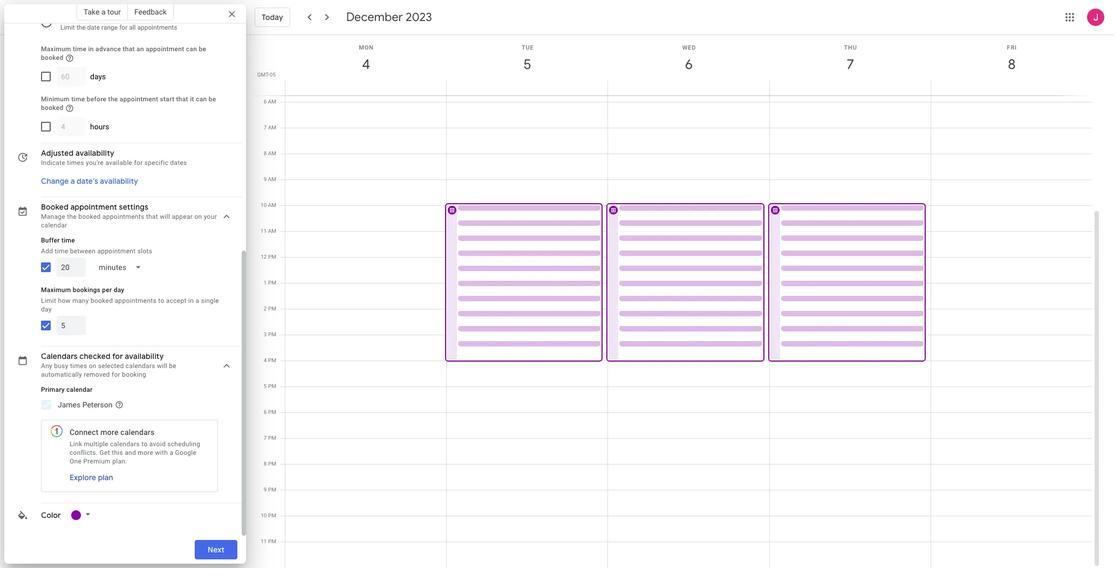 Task type: describe. For each thing, give the bounding box(es) containing it.
availability for for
[[125, 352, 164, 361]]

tue
[[522, 44, 534, 51]]

accept
[[166, 297, 187, 305]]

10 for 10 pm
[[261, 513, 267, 519]]

appear
[[172, 213, 193, 221]]

2023
[[406, 10, 432, 25]]

change a date's availability
[[41, 176, 138, 186]]

will inside calendars checked for availability any busy times on selected calendars will be automatically removed for booking
[[157, 363, 167, 370]]

mon
[[359, 44, 374, 51]]

times inside adjusted availability indicate times you're available for specific dates
[[67, 159, 84, 167]]

1 vertical spatial day
[[41, 306, 52, 313]]

0 vertical spatial more
[[101, 428, 119, 437]]

monday, december 4 element
[[354, 52, 379, 77]]

can inside maximum time in advance that an appointment can be booked
[[186, 45, 197, 53]]

for down selected
[[112, 371, 120, 379]]

11 am
[[261, 228, 276, 234]]

6 column header
[[608, 35, 770, 96]]

an
[[137, 45, 144, 53]]

calendars
[[41, 352, 78, 361]]

be inside minimum time before the appointment start that it can be booked
[[209, 95, 216, 103]]

pm for 12 pm
[[268, 254, 276, 260]]

Maximum bookings per day number field
[[61, 316, 82, 336]]

4 column header
[[285, 35, 447, 96]]

5 inside the tue 5
[[523, 56, 531, 73]]

per
[[102, 286, 112, 294]]

tuesday, december 5 element
[[515, 52, 540, 77]]

fri 8
[[1007, 44, 1017, 73]]

tour
[[107, 8, 121, 16]]

2 vertical spatial calendars
[[110, 441, 140, 448]]

dates
[[170, 159, 187, 167]]

time for buffer
[[62, 237, 75, 244]]

today
[[262, 12, 283, 22]]

explore plan button
[[65, 468, 118, 488]]

primary calendar
[[41, 386, 93, 394]]

pm for 9 pm
[[268, 487, 276, 493]]

maximum time in advance that an appointment can be booked
[[41, 45, 206, 62]]

today button
[[255, 4, 290, 30]]

am for 7 am
[[268, 125, 276, 131]]

Buffer time number field
[[61, 258, 82, 277]]

take
[[84, 8, 100, 16]]

scheduling
[[167, 441, 200, 448]]

gmt-
[[257, 72, 270, 78]]

4 inside mon 4
[[362, 56, 369, 73]]

selected
[[98, 363, 124, 370]]

on inside calendars checked for availability any busy times on selected calendars will be automatically removed for booking
[[89, 363, 96, 370]]

8 pm
[[264, 461, 276, 467]]

your
[[204, 213, 217, 221]]

you're
[[86, 159, 104, 167]]

1 vertical spatial 5
[[264, 384, 267, 390]]

1 vertical spatial calendar
[[66, 386, 93, 394]]

4 pm
[[264, 358, 276, 364]]

in inside 'maximum bookings per day limit how many booked appointments to accept in a single day'
[[188, 297, 194, 305]]

a inside "change a date's availability" button
[[71, 176, 75, 186]]

specific
[[145, 159, 168, 167]]

booked
[[41, 202, 69, 212]]

7 inside thu 7
[[846, 56, 854, 73]]

1
[[264, 280, 267, 286]]

primary
[[41, 386, 65, 394]]

buffer time add time between appointment slots
[[41, 237, 152, 255]]

maximum for maximum time in advance that an appointment can be booked
[[41, 45, 71, 53]]

that inside minimum time before the appointment start that it can be booked
[[176, 95, 188, 103]]

calendar inside booked appointment settings manage the booked appointments that will appear on your calendar
[[41, 222, 67, 229]]

calendars checked for availability any busy times on selected calendars will be automatically removed for booking
[[41, 352, 176, 379]]

12
[[261, 254, 267, 260]]

8 am
[[264, 151, 276, 157]]

tue 5
[[522, 44, 534, 73]]

multiple
[[84, 441, 108, 448]]

times inside calendars checked for availability any busy times on selected calendars will be automatically removed for booking
[[70, 363, 87, 370]]

8 column header
[[931, 35, 1093, 96]]

5 pm
[[264, 384, 276, 390]]

that inside maximum time in advance that an appointment can be booked
[[123, 45, 135, 53]]

to inside the connect more calendars link multiple calendars to avoid scheduling conflicts. get this and more with a google one premium plan.
[[142, 441, 148, 448]]

settings
[[119, 202, 148, 212]]

manage
[[41, 213, 65, 221]]

pm for 1 pm
[[268, 280, 276, 286]]

1 horizontal spatial limit
[[60, 24, 75, 31]]

booking
[[122, 371, 146, 379]]

link
[[70, 441, 82, 448]]

be inside calendars checked for availability any busy times on selected calendars will be automatically removed for booking
[[169, 363, 176, 370]]

am for 6 am
[[268, 99, 276, 105]]

6 pm
[[264, 410, 276, 416]]

1 pm
[[264, 280, 276, 286]]

pm for 2 pm
[[268, 306, 276, 312]]

google
[[175, 449, 197, 457]]

feedback
[[134, 8, 167, 16]]

8 for 8 pm
[[264, 461, 267, 467]]

before
[[87, 95, 106, 103]]

pm for 10 pm
[[268, 513, 276, 519]]

8 inside 'fri 8'
[[1008, 56, 1015, 73]]

buffer
[[41, 237, 60, 244]]

time right add in the top left of the page
[[55, 248, 68, 255]]

december 2023
[[346, 10, 432, 25]]

adjusted availability indicate times you're available for specific dates
[[41, 148, 187, 167]]

for inside adjusted availability indicate times you're available for specific dates
[[134, 159, 143, 167]]

premium
[[83, 458, 111, 466]]

pm for 5 pm
[[268, 384, 276, 390]]

7 pm
[[264, 436, 276, 442]]

appointment inside booked appointment settings manage the booked appointments that will appear on your calendar
[[71, 202, 117, 212]]

wednesday, december 6 element
[[677, 52, 702, 77]]

checked
[[80, 352, 111, 361]]

and
[[125, 449, 136, 457]]

minimum
[[41, 95, 70, 103]]

range
[[102, 24, 118, 31]]

start
[[160, 95, 174, 103]]

pm for 4 pm
[[268, 358, 276, 364]]

explore
[[70, 473, 96, 483]]

10 pm
[[261, 513, 276, 519]]

on inside booked appointment settings manage the booked appointments that will appear on your calendar
[[195, 213, 202, 221]]

maximum for maximum bookings per day limit how many booked appointments to accept in a single day
[[41, 286, 71, 294]]

next button
[[195, 538, 237, 563]]

be inside maximum time in advance that an appointment can be booked
[[199, 45, 206, 53]]

automatically
[[41, 371, 82, 379]]

it
[[190, 95, 194, 103]]

wed
[[683, 44, 696, 51]]

take a tour
[[84, 8, 121, 16]]



Task type: vqa. For each thing, say whether or not it's contained in the screenshot.
7 AM
yes



Task type: locate. For each thing, give the bounding box(es) containing it.
for left all at left
[[119, 24, 127, 31]]

0 vertical spatial availability
[[76, 148, 114, 158]]

0 vertical spatial times
[[67, 159, 84, 167]]

11 pm
[[261, 539, 276, 545]]

1 vertical spatial 10
[[261, 513, 267, 519]]

calendars
[[126, 363, 155, 370], [121, 428, 155, 437], [110, 441, 140, 448]]

friday, december 8 element
[[1000, 52, 1025, 77]]

3 am from the top
[[268, 151, 276, 157]]

7 down thu
[[846, 56, 854, 73]]

2
[[264, 306, 267, 312]]

a left date's
[[71, 176, 75, 186]]

2 vertical spatial 7
[[264, 436, 267, 442]]

2 vertical spatial availability
[[125, 352, 164, 361]]

appointments inside 'maximum bookings per day limit how many booked appointments to accept in a single day'
[[115, 297, 157, 305]]

1 vertical spatial availability
[[100, 176, 138, 186]]

bookings
[[73, 286, 100, 294]]

4 pm from the top
[[268, 332, 276, 338]]

1 horizontal spatial 5
[[523, 56, 531, 73]]

can up it
[[186, 45, 197, 53]]

pm down 7 pm
[[268, 461, 276, 467]]

1 horizontal spatial be
[[199, 45, 206, 53]]

on
[[195, 213, 202, 221], [89, 363, 96, 370]]

0 horizontal spatial 4
[[264, 358, 267, 364]]

time left the before
[[71, 95, 85, 103]]

pm up 6 pm
[[268, 384, 276, 390]]

0 vertical spatial calendar
[[41, 222, 67, 229]]

advance
[[96, 45, 121, 53]]

time left advance
[[73, 45, 86, 53]]

7 for 7 pm
[[264, 436, 267, 442]]

1 vertical spatial 8
[[264, 151, 267, 157]]

limit inside 'maximum bookings per day limit how many booked appointments to accept in a single day'
[[41, 297, 56, 305]]

booked down per
[[91, 297, 113, 305]]

Minimum amount of hours before the start of the appointment that it can be booked number field
[[61, 117, 82, 136]]

9 for 9 pm
[[264, 487, 267, 493]]

on up removed
[[89, 363, 96, 370]]

appointments for date
[[137, 24, 177, 31]]

1 vertical spatial 4
[[264, 358, 267, 364]]

in left advance
[[88, 45, 94, 53]]

2 11 from the top
[[261, 539, 267, 545]]

10
[[261, 202, 267, 208], [261, 513, 267, 519]]

1 vertical spatial 9
[[264, 487, 267, 493]]

12 pm from the top
[[268, 539, 276, 545]]

booked up buffer time add time between appointment slots
[[78, 213, 101, 221]]

all
[[129, 24, 136, 31]]

many
[[72, 297, 89, 305]]

3
[[264, 332, 267, 338]]

booked
[[41, 54, 63, 62], [41, 104, 63, 112], [78, 213, 101, 221], [91, 297, 113, 305]]

availability inside button
[[100, 176, 138, 186]]

hours
[[90, 122, 109, 131]]

7 am
[[264, 125, 276, 131]]

2 9 from the top
[[264, 487, 267, 493]]

feedback button
[[128, 3, 174, 21]]

the inside minimum time before the appointment start that it can be booked
[[108, 95, 118, 103]]

0 vertical spatial 7
[[846, 56, 854, 73]]

8 for 8 am
[[264, 151, 267, 157]]

for
[[119, 24, 127, 31], [134, 159, 143, 167], [112, 352, 123, 361], [112, 371, 120, 379]]

1 vertical spatial 11
[[261, 539, 267, 545]]

that left the 'an'
[[123, 45, 135, 53]]

0 vertical spatial maximum
[[41, 45, 71, 53]]

0 vertical spatial will
[[160, 213, 170, 221]]

10 pm from the top
[[268, 487, 276, 493]]

8
[[1008, 56, 1015, 73], [264, 151, 267, 157], [264, 461, 267, 467]]

available
[[106, 159, 132, 167]]

5 am from the top
[[268, 202, 276, 208]]

pm right 2
[[268, 306, 276, 312]]

pm for 11 pm
[[268, 539, 276, 545]]

next
[[208, 546, 225, 555]]

1 horizontal spatial in
[[188, 297, 194, 305]]

1 horizontal spatial to
[[158, 297, 164, 305]]

7 column header
[[769, 35, 932, 96]]

calendar up james peterson
[[66, 386, 93, 394]]

appointment down "change a date's availability" button on the left of the page
[[71, 202, 117, 212]]

a inside take a tour button
[[101, 8, 106, 16]]

time for maximum
[[73, 45, 86, 53]]

0 vertical spatial be
[[199, 45, 206, 53]]

between
[[70, 248, 96, 255]]

grid containing 4
[[250, 35, 1102, 569]]

1 vertical spatial appointments
[[103, 213, 144, 221]]

availability inside calendars checked for availability any busy times on selected calendars will be automatically removed for booking
[[125, 352, 164, 361]]

11 for 11 pm
[[261, 539, 267, 545]]

5 up 6 pm
[[264, 384, 267, 390]]

on left your
[[195, 213, 202, 221]]

3 pm from the top
[[268, 306, 276, 312]]

conflicts.
[[70, 449, 98, 457]]

7 pm from the top
[[268, 410, 276, 416]]

calendars inside calendars checked for availability any busy times on selected calendars will be automatically removed for booking
[[126, 363, 155, 370]]

2 vertical spatial appointments
[[115, 297, 157, 305]]

am down 9 am in the left top of the page
[[268, 202, 276, 208]]

2 maximum from the top
[[41, 286, 71, 294]]

0 vertical spatial in
[[88, 45, 94, 53]]

limit the date range for all appointments
[[60, 24, 177, 31]]

plan
[[98, 473, 113, 483]]

6
[[685, 56, 692, 73], [264, 99, 267, 105], [264, 410, 267, 416]]

appointments inside booked appointment settings manage the booked appointments that will appear on your calendar
[[103, 213, 144, 221]]

1 vertical spatial 6
[[264, 99, 267, 105]]

the left date
[[76, 24, 86, 31]]

0 vertical spatial calendars
[[126, 363, 155, 370]]

more up "multiple"
[[101, 428, 119, 437]]

booked inside minimum time before the appointment start that it can be booked
[[41, 104, 63, 112]]

0 vertical spatial 8
[[1008, 56, 1015, 73]]

0 horizontal spatial limit
[[41, 297, 56, 305]]

that
[[123, 45, 135, 53], [176, 95, 188, 103], [146, 213, 158, 221]]

0 vertical spatial that
[[123, 45, 135, 53]]

appointments
[[137, 24, 177, 31], [103, 213, 144, 221], [115, 297, 157, 305]]

0 horizontal spatial be
[[169, 363, 176, 370]]

6 pm from the top
[[268, 384, 276, 390]]

appointment inside maximum time in advance that an appointment can be booked
[[146, 45, 184, 53]]

time inside maximum time in advance that an appointment can be booked
[[73, 45, 86, 53]]

one
[[70, 458, 82, 466]]

can inside minimum time before the appointment start that it can be booked
[[196, 95, 207, 103]]

0 vertical spatial the
[[76, 24, 86, 31]]

that left it
[[176, 95, 188, 103]]

1 vertical spatial be
[[209, 95, 216, 103]]

1 vertical spatial on
[[89, 363, 96, 370]]

minimum time before the appointment start that it can be booked
[[41, 95, 216, 112]]

get
[[100, 449, 110, 457]]

pm right 3 on the bottom left of the page
[[268, 332, 276, 338]]

in
[[88, 45, 94, 53], [188, 297, 194, 305]]

single
[[201, 297, 219, 305]]

am up 7 am
[[268, 99, 276, 105]]

9 pm
[[264, 487, 276, 493]]

thu
[[844, 44, 857, 51]]

2 10 from the top
[[261, 513, 267, 519]]

adjusted
[[41, 148, 74, 158]]

limit left how
[[41, 297, 56, 305]]

booked down minimum
[[41, 104, 63, 112]]

any
[[41, 363, 52, 370]]

a inside 'maximum bookings per day limit how many booked appointments to accept in a single day'
[[196, 297, 199, 305]]

am up 9 am in the left top of the page
[[268, 151, 276, 157]]

connect more calendars link multiple calendars to avoid scheduling conflicts. get this and more with a google one premium plan.
[[70, 428, 200, 466]]

pm down the 9 pm
[[268, 513, 276, 519]]

0 vertical spatial 5
[[523, 56, 531, 73]]

times left you're
[[67, 159, 84, 167]]

gmt-05
[[257, 72, 276, 78]]

removed
[[84, 371, 110, 379]]

pm down 10 pm
[[268, 539, 276, 545]]

2 am from the top
[[268, 125, 276, 131]]

2 vertical spatial 6
[[264, 410, 267, 416]]

to inside 'maximum bookings per day limit how many booked appointments to accept in a single day'
[[158, 297, 164, 305]]

None field
[[90, 258, 150, 277]]

am down 8 am
[[268, 176, 276, 182]]

slots
[[137, 248, 152, 255]]

1 vertical spatial maximum
[[41, 286, 71, 294]]

maximum inside 'maximum bookings per day limit how many booked appointments to accept in a single day'
[[41, 286, 71, 294]]

busy
[[54, 363, 68, 370]]

booked inside maximum time in advance that an appointment can be booked
[[41, 54, 63, 62]]

calendar down manage
[[41, 222, 67, 229]]

6 for 6 pm
[[264, 410, 267, 416]]

2 pm from the top
[[268, 280, 276, 286]]

time inside minimum time before the appointment start that it can be booked
[[71, 95, 85, 103]]

more down avoid
[[138, 449, 153, 457]]

7 down 6 pm
[[264, 436, 267, 442]]

indicate
[[41, 159, 65, 167]]

am for 9 am
[[268, 176, 276, 182]]

pm
[[268, 254, 276, 260], [268, 280, 276, 286], [268, 306, 276, 312], [268, 332, 276, 338], [268, 358, 276, 364], [268, 384, 276, 390], [268, 410, 276, 416], [268, 436, 276, 442], [268, 461, 276, 467], [268, 487, 276, 493], [268, 513, 276, 519], [268, 539, 276, 545]]

9 pm from the top
[[268, 461, 276, 467]]

booked inside 'maximum bookings per day limit how many booked appointments to accept in a single day'
[[91, 297, 113, 305]]

0 horizontal spatial in
[[88, 45, 94, 53]]

will left the "appear"
[[160, 213, 170, 221]]

pm down 5 pm
[[268, 410, 276, 416]]

1 9 from the top
[[264, 176, 267, 182]]

0 vertical spatial can
[[186, 45, 197, 53]]

2 vertical spatial be
[[169, 363, 176, 370]]

the right the before
[[108, 95, 118, 103]]

date
[[87, 24, 100, 31]]

1 pm from the top
[[268, 254, 276, 260]]

am for 8 am
[[268, 151, 276, 157]]

peterson
[[82, 401, 113, 409]]

fri
[[1007, 44, 1017, 51]]

7 for 7 am
[[264, 125, 267, 131]]

a inside the connect more calendars link multiple calendars to avoid scheduling conflicts. get this and more with a google one premium plan.
[[170, 449, 173, 457]]

7 up 8 am
[[264, 125, 267, 131]]

2 horizontal spatial that
[[176, 95, 188, 103]]

8 up the 9 pm
[[264, 461, 267, 467]]

0 horizontal spatial that
[[123, 45, 135, 53]]

avoid
[[149, 441, 166, 448]]

a right with
[[170, 449, 173, 457]]

times right busy
[[70, 363, 87, 370]]

calendar
[[41, 222, 67, 229], [66, 386, 93, 394]]

thursday, december 7 element
[[838, 52, 863, 77]]

appointment right the 'an'
[[146, 45, 184, 53]]

day right per
[[114, 286, 124, 294]]

that down the settings
[[146, 213, 158, 221]]

1 vertical spatial in
[[188, 297, 194, 305]]

for left specific
[[134, 159, 143, 167]]

8 down fri
[[1008, 56, 1015, 73]]

am for 10 am
[[268, 202, 276, 208]]

0 vertical spatial day
[[114, 286, 124, 294]]

booked inside booked appointment settings manage the booked appointments that will appear on your calendar
[[78, 213, 101, 221]]

4 am from the top
[[268, 176, 276, 182]]

plan.
[[112, 458, 127, 466]]

maximum up maximum days in advance that an appointment can be booked number field
[[41, 45, 71, 53]]

availability for date's
[[100, 176, 138, 186]]

to left avoid
[[142, 441, 148, 448]]

2 vertical spatial the
[[67, 213, 77, 221]]

11 down 10 pm
[[261, 539, 267, 545]]

pm for 7 pm
[[268, 436, 276, 442]]

1 vertical spatial times
[[70, 363, 87, 370]]

0 vertical spatial limit
[[60, 24, 75, 31]]

0 vertical spatial 6
[[685, 56, 692, 73]]

be
[[199, 45, 206, 53], [209, 95, 216, 103], [169, 363, 176, 370]]

1 horizontal spatial that
[[146, 213, 158, 221]]

appointments down the settings
[[103, 213, 144, 221]]

pm right 12 on the left top of page
[[268, 254, 276, 260]]

1 horizontal spatial on
[[195, 213, 202, 221]]

am up 8 am
[[268, 125, 276, 131]]

0 vertical spatial appointments
[[137, 24, 177, 31]]

6 for 6 am
[[264, 99, 267, 105]]

4 down mon
[[362, 56, 369, 73]]

appointments down feedback button
[[137, 24, 177, 31]]

availability up you're
[[76, 148, 114, 158]]

with
[[155, 449, 168, 457]]

connect
[[70, 428, 99, 437]]

1 maximum from the top
[[41, 45, 71, 53]]

1 vertical spatial to
[[142, 441, 148, 448]]

will right selected
[[157, 363, 167, 370]]

0 horizontal spatial day
[[41, 306, 52, 313]]

1 vertical spatial can
[[196, 95, 207, 103]]

6 inside wed 6
[[685, 56, 692, 73]]

1 10 from the top
[[261, 202, 267, 208]]

december
[[346, 10, 403, 25]]

10 up 11 pm
[[261, 513, 267, 519]]

0 vertical spatial 9
[[264, 176, 267, 182]]

days
[[90, 72, 106, 81]]

in right accept
[[188, 297, 194, 305]]

am
[[268, 99, 276, 105], [268, 125, 276, 131], [268, 151, 276, 157], [268, 176, 276, 182], [268, 202, 276, 208], [268, 228, 276, 234]]

limit left date
[[60, 24, 75, 31]]

0 vertical spatial 11
[[261, 228, 267, 234]]

2 pm
[[264, 306, 276, 312]]

appointment inside minimum time before the appointment start that it can be booked
[[120, 95, 158, 103]]

to left accept
[[158, 297, 164, 305]]

the inside booked appointment settings manage the booked appointments that will appear on your calendar
[[67, 213, 77, 221]]

day up calendars
[[41, 306, 52, 313]]

1 horizontal spatial more
[[138, 449, 153, 457]]

1 vertical spatial calendars
[[121, 428, 155, 437]]

1 horizontal spatial 4
[[362, 56, 369, 73]]

Maximum days in advance that an appointment can be booked number field
[[61, 67, 82, 86]]

for up selected
[[112, 352, 123, 361]]

james
[[58, 401, 81, 409]]

1 horizontal spatial day
[[114, 286, 124, 294]]

appointment inside buffer time add time between appointment slots
[[97, 248, 136, 255]]

11 pm from the top
[[268, 513, 276, 519]]

0 vertical spatial on
[[195, 213, 202, 221]]

pm right 1
[[268, 280, 276, 286]]

explore plan
[[70, 473, 113, 483]]

8 up 9 am in the left top of the page
[[264, 151, 267, 157]]

in inside maximum time in advance that an appointment can be booked
[[88, 45, 94, 53]]

2 vertical spatial 8
[[264, 461, 267, 467]]

pm up 5 pm
[[268, 358, 276, 364]]

this
[[112, 449, 123, 457]]

how
[[58, 297, 71, 305]]

0 horizontal spatial more
[[101, 428, 119, 437]]

6 am from the top
[[268, 228, 276, 234]]

mon 4
[[359, 44, 374, 73]]

7
[[846, 56, 854, 73], [264, 125, 267, 131], [264, 436, 267, 442]]

pm down the '8 pm'
[[268, 487, 276, 493]]

3 pm
[[264, 332, 276, 338]]

limit
[[60, 24, 75, 31], [41, 297, 56, 305]]

5 pm from the top
[[268, 358, 276, 364]]

that inside booked appointment settings manage the booked appointments that will appear on your calendar
[[146, 213, 158, 221]]

1 vertical spatial that
[[176, 95, 188, 103]]

5 column header
[[446, 35, 609, 96]]

maximum
[[41, 45, 71, 53], [41, 286, 71, 294]]

2 vertical spatial that
[[146, 213, 158, 221]]

9 up 10 am
[[264, 176, 267, 182]]

grid
[[250, 35, 1102, 569]]

booked up maximum days in advance that an appointment can be booked number field
[[41, 54, 63, 62]]

0 vertical spatial to
[[158, 297, 164, 305]]

10 am
[[261, 202, 276, 208]]

1 vertical spatial limit
[[41, 297, 56, 305]]

time right buffer on the top left of the page
[[62, 237, 75, 244]]

1 vertical spatial the
[[108, 95, 118, 103]]

pm for 6 pm
[[268, 410, 276, 416]]

6 am
[[264, 99, 276, 105]]

appointment left start
[[120, 95, 158, 103]]

maximum up how
[[41, 286, 71, 294]]

availability up booking
[[125, 352, 164, 361]]

pm for 8 pm
[[268, 461, 276, 467]]

2 horizontal spatial be
[[209, 95, 216, 103]]

availability inside adjusted availability indicate times you're available for specific dates
[[76, 148, 114, 158]]

0 horizontal spatial to
[[142, 441, 148, 448]]

appointments for settings
[[103, 213, 144, 221]]

pm down 6 pm
[[268, 436, 276, 442]]

change
[[41, 176, 69, 186]]

1 vertical spatial more
[[138, 449, 153, 457]]

color
[[41, 511, 61, 521]]

the right manage
[[67, 213, 77, 221]]

6 down 5 pm
[[264, 410, 267, 416]]

9 for 9 am
[[264, 176, 267, 182]]

appointment left slots
[[97, 248, 136, 255]]

0 horizontal spatial 5
[[264, 384, 267, 390]]

1 am from the top
[[268, 99, 276, 105]]

booked appointment settings manage the booked appointments that will appear on your calendar
[[41, 202, 217, 229]]

9 up 10 pm
[[264, 487, 267, 493]]

9 am
[[264, 176, 276, 182]]

11 for 11 am
[[261, 228, 267, 234]]

5 down tue
[[523, 56, 531, 73]]

0 vertical spatial 4
[[362, 56, 369, 73]]

a left single
[[196, 297, 199, 305]]

am for 11 am
[[268, 228, 276, 234]]

6 up 7 am
[[264, 99, 267, 105]]

4 down 3 on the bottom left of the page
[[264, 358, 267, 364]]

11
[[261, 228, 267, 234], [261, 539, 267, 545]]

am up 12 pm
[[268, 228, 276, 234]]

0 vertical spatial 10
[[261, 202, 267, 208]]

1 vertical spatial will
[[157, 363, 167, 370]]

0 horizontal spatial on
[[89, 363, 96, 370]]

can right it
[[196, 95, 207, 103]]

1 11 from the top
[[261, 228, 267, 234]]

6 down wed
[[685, 56, 692, 73]]

1 vertical spatial 7
[[264, 125, 267, 131]]

10 up 11 am
[[261, 202, 267, 208]]

time for minimum
[[71, 95, 85, 103]]

8 pm from the top
[[268, 436, 276, 442]]

appointments left accept
[[115, 297, 157, 305]]

11 up 12 on the left top of page
[[261, 228, 267, 234]]

pm for 3 pm
[[268, 332, 276, 338]]

10 for 10 am
[[261, 202, 267, 208]]

maximum inside maximum time in advance that an appointment can be booked
[[41, 45, 71, 53]]

james peterson
[[58, 401, 113, 409]]

day
[[114, 286, 124, 294], [41, 306, 52, 313]]

a left tour
[[101, 8, 106, 16]]

availability down available
[[100, 176, 138, 186]]

will inside booked appointment settings manage the booked appointments that will appear on your calendar
[[160, 213, 170, 221]]



